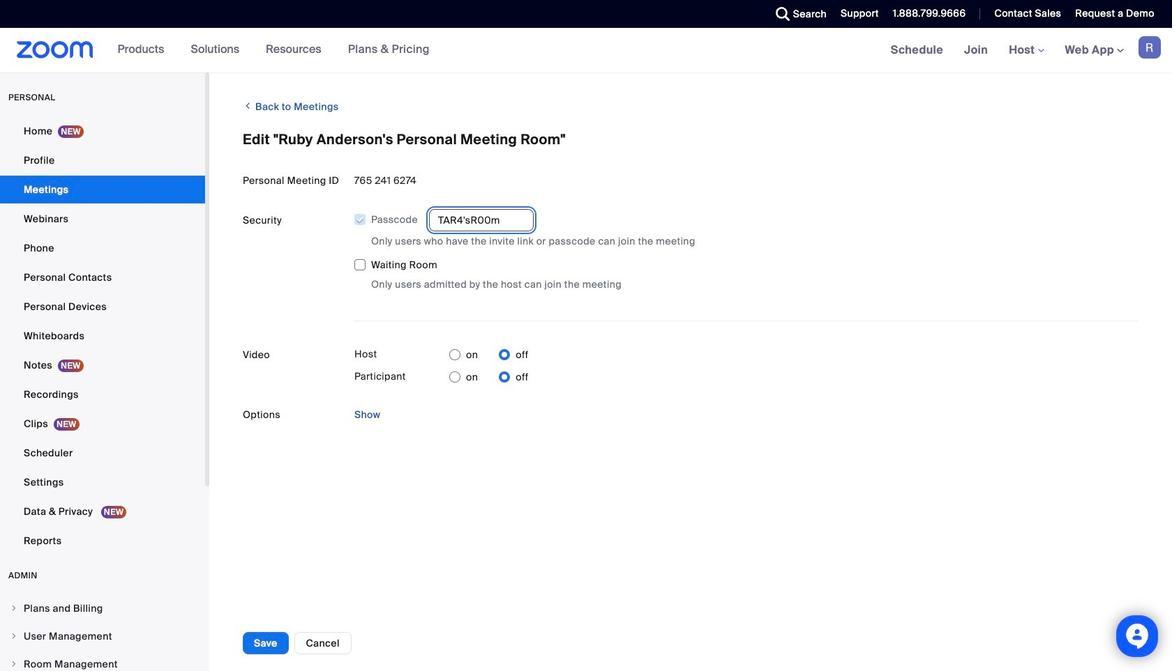 Task type: vqa. For each thing, say whether or not it's contained in the screenshot.
'App'
no



Task type: describe. For each thing, give the bounding box(es) containing it.
1 option group from the top
[[449, 344, 529, 366]]

2 right image from the top
[[10, 661, 18, 669]]

2 option group from the top
[[449, 366, 529, 389]]

meetings navigation
[[880, 28, 1172, 73]]

3 menu item from the top
[[0, 652, 205, 672]]

product information navigation
[[107, 28, 440, 73]]



Task type: locate. For each thing, give the bounding box(es) containing it.
2 vertical spatial menu item
[[0, 652, 205, 672]]

right image up right icon
[[10, 605, 18, 613]]

0 vertical spatial menu item
[[0, 596, 205, 622]]

2 menu item from the top
[[0, 624, 205, 650]]

0 vertical spatial right image
[[10, 605, 18, 613]]

None text field
[[429, 209, 534, 232]]

1 vertical spatial right image
[[10, 661, 18, 669]]

group
[[354, 209, 1139, 292]]

right image down right icon
[[10, 661, 18, 669]]

left image
[[243, 99, 253, 113]]

admin menu menu
[[0, 596, 205, 672]]

right image
[[10, 633, 18, 641]]

personal menu menu
[[0, 117, 205, 557]]

1 vertical spatial menu item
[[0, 624, 205, 650]]

option group
[[449, 344, 529, 366], [449, 366, 529, 389]]

zoom logo image
[[17, 41, 93, 59]]

banner
[[0, 28, 1172, 73]]

right image
[[10, 605, 18, 613], [10, 661, 18, 669]]

menu item
[[0, 596, 205, 622], [0, 624, 205, 650], [0, 652, 205, 672]]

1 right image from the top
[[10, 605, 18, 613]]

1 menu item from the top
[[0, 596, 205, 622]]

profile picture image
[[1139, 36, 1161, 59]]



